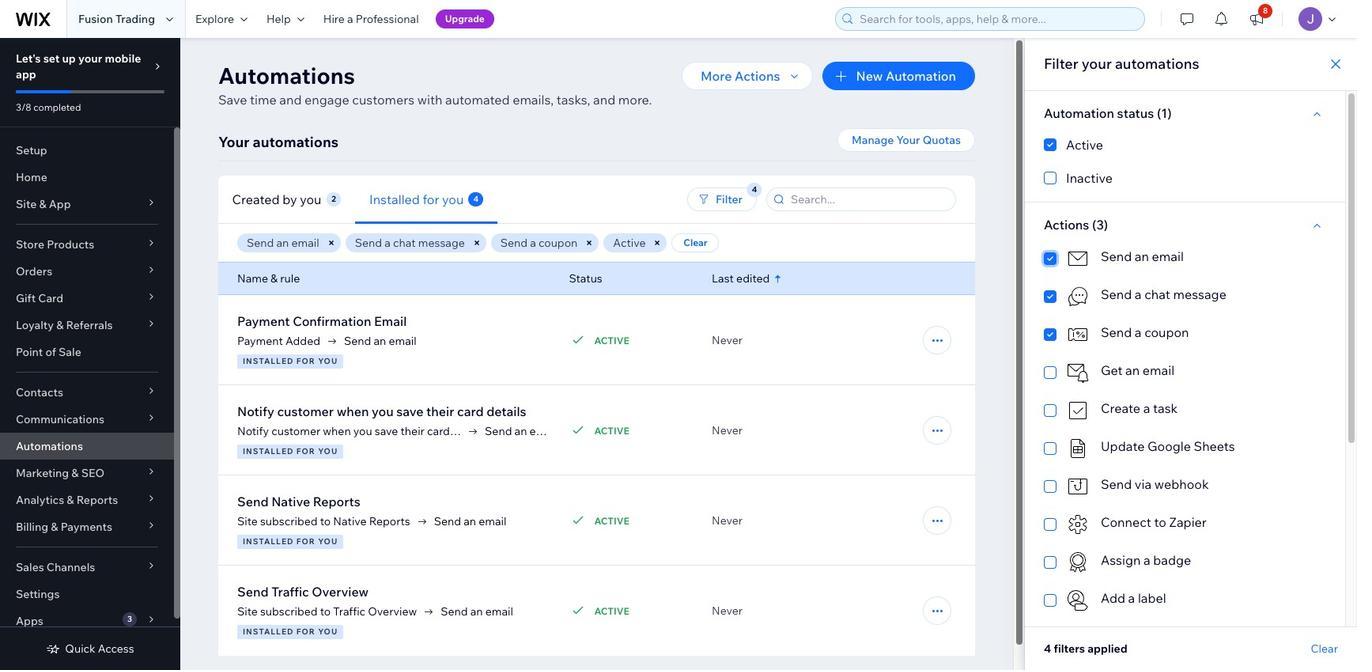 Task type: locate. For each thing, give the bounding box(es) containing it.
1 vertical spatial filter
[[716, 192, 743, 207]]

2 your from the left
[[897, 133, 921, 147]]

1 you from the top
[[318, 356, 338, 366]]

2 installed for you from the top
[[243, 446, 338, 457]]

2 notify customer when you save their card details from the top
[[237, 424, 487, 438]]

1 horizontal spatial message
[[1174, 286, 1227, 302]]

4 you from the top
[[318, 627, 338, 637]]

coupon up status
[[539, 236, 578, 250]]

you up send native reports
[[318, 446, 338, 457]]

1 subscribed from the top
[[260, 514, 318, 529]]

1 horizontal spatial reports
[[313, 494, 361, 510]]

Active checkbox
[[1044, 135, 1327, 154]]

4 category image from the top
[[1067, 551, 1090, 574]]

chat inside option
[[1145, 286, 1171, 302]]

upgrade
[[445, 13, 485, 25]]

professional
[[356, 12, 419, 26]]

2 category image from the top
[[1067, 323, 1090, 347]]

0 vertical spatial active
[[1067, 137, 1104, 153]]

installed down payment added
[[243, 356, 294, 366]]

1 active from the top
[[595, 334, 630, 346]]

& right billing on the left bottom
[[51, 520, 58, 534]]

0 horizontal spatial and
[[280, 92, 302, 108]]

you down 'site subscribed to traffic overview'
[[318, 627, 338, 637]]

help button
[[257, 0, 314, 38]]

customer
[[277, 404, 334, 419], [272, 424, 321, 438]]

0 vertical spatial notify
[[237, 404, 274, 419]]

payment left added
[[237, 334, 283, 348]]

billing & payments button
[[0, 514, 174, 540]]

notify
[[237, 404, 274, 419], [237, 424, 269, 438]]

orders button
[[0, 258, 174, 285]]

4 left filters
[[1044, 642, 1052, 656]]

installed down send traffic overview
[[243, 627, 294, 637]]

send a chat message inside option
[[1101, 286, 1227, 302]]

their
[[427, 404, 455, 419], [401, 424, 425, 438]]

4 for 4 filters applied
[[1044, 642, 1052, 656]]

2 category image from the top
[[1067, 361, 1090, 385]]

1 never from the top
[[712, 333, 743, 347]]

3 category image from the top
[[1067, 437, 1090, 461]]

your
[[218, 133, 250, 151], [897, 133, 921, 147]]

automation left status
[[1044, 105, 1115, 121]]

1 notify customer when you save their card details from the top
[[237, 404, 527, 419]]

& left 'seo'
[[71, 466, 79, 480]]

reports for analytics & reports
[[76, 493, 118, 507]]

0 horizontal spatial send a chat message
[[355, 236, 465, 250]]

installed for you down payment added
[[243, 356, 338, 366]]

& for name
[[271, 271, 278, 286]]

1 horizontal spatial active
[[1067, 137, 1104, 153]]

& left rule
[[271, 271, 278, 286]]

0 vertical spatial traffic
[[272, 584, 309, 600]]

1 horizontal spatial 4
[[1044, 642, 1052, 656]]

4 active from the top
[[595, 605, 630, 617]]

4 installed for you from the top
[[243, 627, 338, 637]]

1 horizontal spatial your
[[897, 133, 921, 147]]

filters
[[1054, 642, 1086, 656]]

5 category image from the top
[[1067, 589, 1090, 612]]

0 vertical spatial automations
[[218, 62, 355, 89]]

for up send native reports
[[297, 446, 316, 457]]

send a coupon up status
[[501, 236, 578, 250]]

name
[[237, 271, 268, 286]]

automations inside the automations save time and engage customers with automated emails, tasks, and more.
[[218, 62, 355, 89]]

never for notify customer when you save their card details
[[712, 423, 743, 438]]

0 horizontal spatial traffic
[[272, 584, 309, 600]]

1 horizontal spatial their
[[427, 404, 455, 419]]

installed for you for confirmation
[[243, 356, 338, 366]]

clear for the left clear button
[[684, 237, 708, 248]]

communications
[[16, 412, 104, 426]]

1 vertical spatial notify
[[237, 424, 269, 438]]

send traffic overview
[[237, 584, 369, 600]]

quick access
[[65, 642, 134, 656]]

filter
[[1044, 55, 1079, 73], [716, 192, 743, 207]]

1 vertical spatial actions
[[1044, 217, 1090, 233]]

1 vertical spatial payment
[[237, 334, 283, 348]]

an
[[277, 236, 289, 250], [1135, 248, 1150, 264], [374, 334, 386, 348], [1126, 362, 1140, 378], [515, 424, 527, 438], [464, 514, 476, 529], [471, 605, 483, 619]]

0 vertical spatial card
[[457, 404, 484, 419]]

you for traffic
[[318, 627, 338, 637]]

0 vertical spatial subscribed
[[260, 514, 318, 529]]

0 vertical spatial native
[[272, 494, 310, 510]]

set
[[43, 51, 60, 66]]

1 vertical spatial message
[[1174, 286, 1227, 302]]

details
[[487, 404, 527, 419], [453, 424, 487, 438]]

1 notify from the top
[[237, 404, 274, 419]]

4
[[473, 193, 479, 204], [1044, 642, 1052, 656]]

1 vertical spatial automations
[[16, 439, 83, 453]]

2 for from the top
[[297, 446, 316, 457]]

0 vertical spatial send a coupon
[[501, 236, 578, 250]]

clear button
[[672, 233, 720, 252], [1312, 642, 1339, 656]]

0 horizontal spatial coupon
[[539, 236, 578, 250]]

category image left get
[[1067, 361, 1090, 385]]

setup link
[[0, 137, 174, 164]]

never
[[712, 333, 743, 347], [712, 423, 743, 438], [712, 514, 743, 528], [712, 604, 743, 618]]

installed
[[243, 356, 294, 366], [243, 446, 294, 457], [243, 536, 294, 547], [243, 627, 294, 637]]

3 for from the top
[[297, 536, 316, 547]]

never for send native reports
[[712, 514, 743, 528]]

customer up send native reports
[[272, 424, 321, 438]]

chat down installed
[[393, 236, 416, 250]]

app
[[16, 67, 36, 82]]

0 vertical spatial save
[[397, 404, 424, 419]]

1 horizontal spatial actions
[[1044, 217, 1090, 233]]

subscribed down send traffic overview
[[260, 605, 318, 619]]

0 vertical spatial message
[[418, 236, 465, 250]]

automation
[[886, 68, 957, 84], [1044, 105, 1115, 121]]

your inside button
[[897, 133, 921, 147]]

filter inside button
[[716, 192, 743, 207]]

an inside checkbox
[[1135, 248, 1150, 264]]

0 horizontal spatial native
[[272, 494, 310, 510]]

0 horizontal spatial your
[[218, 133, 250, 151]]

2 installed from the top
[[243, 446, 294, 457]]

you down site subscribed to native reports
[[318, 536, 338, 547]]

category image for connect to zapier
[[1067, 513, 1090, 536]]

category image down actions (3)
[[1067, 285, 1090, 309]]

send inside option
[[1101, 476, 1133, 492]]

quick access button
[[46, 642, 134, 656]]

0 horizontal spatial filter
[[716, 192, 743, 207]]

site inside popup button
[[16, 197, 37, 211]]

0 vertical spatial filter
[[1044, 55, 1079, 73]]

(3)
[[1093, 217, 1109, 233]]

0 vertical spatial coupon
[[539, 236, 578, 250]]

1 vertical spatial chat
[[1145, 286, 1171, 302]]

you for confirmation
[[318, 356, 338, 366]]

1 vertical spatial 4
[[1044, 642, 1052, 656]]

& up billing & payments
[[67, 493, 74, 507]]

installed up send native reports
[[243, 446, 294, 457]]

card
[[38, 291, 63, 305]]

site
[[16, 197, 37, 211], [237, 514, 258, 529], [237, 605, 258, 619]]

site down home at the left
[[16, 197, 37, 211]]

2 horizontal spatial reports
[[369, 514, 410, 529]]

filter your automations
[[1044, 55, 1200, 73]]

category image left assign
[[1067, 551, 1090, 574]]

1 installed from the top
[[243, 356, 294, 366]]

0 vertical spatial notify customer when you save their card details
[[237, 404, 527, 419]]

2 never from the top
[[712, 423, 743, 438]]

0 horizontal spatial card
[[427, 424, 450, 438]]

0 vertical spatial 4
[[473, 193, 479, 204]]

and right time
[[280, 92, 302, 108]]

to down send native reports
[[320, 514, 331, 529]]

to
[[320, 514, 331, 529], [1155, 514, 1167, 530], [320, 605, 331, 619]]

hire a professional link
[[314, 0, 429, 38]]

0 vertical spatial customer
[[277, 404, 334, 419]]

3 installed for you from the top
[[243, 536, 338, 547]]

automations for automations
[[16, 439, 83, 453]]

1 for from the top
[[297, 356, 316, 366]]

3 category image from the top
[[1067, 399, 1090, 423]]

1 vertical spatial details
[[453, 424, 487, 438]]

site down send native reports
[[237, 514, 258, 529]]

seo
[[81, 466, 105, 480]]

installed
[[370, 191, 420, 207]]

0 horizontal spatial automation
[[886, 68, 957, 84]]

for down 'site subscribed to traffic overview'
[[297, 627, 316, 637]]

you down added
[[318, 356, 338, 366]]

installed for you for customer
[[243, 446, 338, 457]]

& for marketing
[[71, 466, 79, 480]]

1 category image from the top
[[1067, 247, 1090, 271]]

actions
[[735, 68, 781, 84], [1044, 217, 1090, 233]]

new automation button
[[823, 62, 976, 90]]

category image left create on the right bottom
[[1067, 399, 1090, 423]]

get
[[1101, 362, 1123, 378]]

automations inside sidebar element
[[16, 439, 83, 453]]

0 vertical spatial site
[[16, 197, 37, 211]]

installed for you down send traffic overview
[[243, 627, 338, 637]]

0 horizontal spatial 4
[[473, 193, 479, 204]]

0 horizontal spatial actions
[[735, 68, 781, 84]]

send a coupon up get an email
[[1101, 324, 1190, 340]]

site down send traffic overview
[[237, 605, 258, 619]]

& left app at the left
[[39, 197, 46, 211]]

installed for you
[[243, 356, 338, 366], [243, 446, 338, 457], [243, 536, 338, 547], [243, 627, 338, 637]]

Add a label checkbox
[[1044, 589, 1327, 612]]

send an email inside checkbox
[[1101, 248, 1184, 264]]

let's set up your mobile app
[[16, 51, 141, 82]]

setup
[[16, 143, 47, 157]]

1 horizontal spatial chat
[[1145, 286, 1171, 302]]

1 horizontal spatial and
[[594, 92, 616, 108]]

0 vertical spatial automation
[[886, 68, 957, 84]]

automations up marketing
[[16, 439, 83, 453]]

filter button
[[688, 188, 757, 211]]

category image for get
[[1067, 361, 1090, 385]]

to down send traffic overview
[[320, 605, 331, 619]]

0 vertical spatial payment
[[237, 313, 290, 329]]

0 horizontal spatial reports
[[76, 493, 118, 507]]

1 installed for you from the top
[[243, 356, 338, 366]]

4 category image from the top
[[1067, 475, 1090, 499]]

billing & payments
[[16, 520, 112, 534]]

1 vertical spatial active
[[614, 236, 646, 250]]

8
[[1264, 6, 1269, 16]]

of
[[45, 345, 56, 359]]

1 vertical spatial automations
[[253, 133, 339, 151]]

by
[[283, 191, 298, 207]]

traffic up 'site subscribed to traffic overview'
[[272, 584, 309, 600]]

assign a badge
[[1101, 552, 1192, 568]]

1 payment from the top
[[237, 313, 290, 329]]

marketing
[[16, 466, 69, 480]]

filter for filter
[[716, 192, 743, 207]]

1 vertical spatial overview
[[368, 605, 417, 619]]

category image
[[1067, 285, 1090, 309], [1067, 361, 1090, 385], [1067, 399, 1090, 423], [1067, 551, 1090, 574], [1067, 589, 1090, 612]]

and
[[280, 92, 302, 108], [594, 92, 616, 108]]

your up automation status (1)
[[1082, 55, 1112, 73]]

automations up time
[[218, 62, 355, 89]]

installed down send native reports
[[243, 536, 294, 547]]

automations
[[1116, 55, 1200, 73], [253, 133, 339, 151]]

send
[[247, 236, 274, 250], [355, 236, 382, 250], [501, 236, 528, 250], [1101, 248, 1133, 264], [1101, 286, 1133, 302], [1101, 324, 1133, 340], [344, 334, 371, 348], [485, 424, 512, 438], [1101, 476, 1133, 492], [237, 494, 269, 510], [434, 514, 461, 529], [237, 584, 269, 600], [441, 605, 468, 619]]

Update Google Sheets checkbox
[[1044, 437, 1327, 461]]

point
[[16, 345, 43, 359]]

a inside 'checkbox'
[[1144, 400, 1151, 416]]

1 vertical spatial save
[[375, 424, 398, 438]]

2 payment from the top
[[237, 334, 283, 348]]

clear inside clear button
[[684, 237, 708, 248]]

message down for
[[418, 236, 465, 250]]

coupon inside checkbox
[[1145, 324, 1190, 340]]

1 horizontal spatial send a coupon
[[1101, 324, 1190, 340]]

0 horizontal spatial active
[[614, 236, 646, 250]]

send an email for send traffic overview
[[441, 605, 514, 619]]

reports inside popup button
[[76, 493, 118, 507]]

payment up payment added
[[237, 313, 290, 329]]

subscribed down send native reports
[[260, 514, 318, 529]]

2 active from the top
[[595, 425, 630, 436]]

active
[[1067, 137, 1104, 153], [614, 236, 646, 250]]

native down send native reports
[[333, 514, 367, 529]]

0 vertical spatial send a chat message
[[355, 236, 465, 250]]

0 horizontal spatial your
[[78, 51, 102, 66]]

installed for you down site subscribed to native reports
[[243, 536, 338, 547]]

get an email
[[1101, 362, 1175, 378]]

4 for from the top
[[297, 627, 316, 637]]

4 right for
[[473, 193, 479, 204]]

manage your quotas
[[852, 133, 961, 147]]

card
[[457, 404, 484, 419], [427, 424, 450, 438]]

5 category image from the top
[[1067, 513, 1090, 536]]

send a coupon
[[501, 236, 578, 250], [1101, 324, 1190, 340]]

4 installed from the top
[[243, 627, 294, 637]]

status
[[569, 271, 603, 286]]

1 horizontal spatial card
[[457, 404, 484, 419]]

installed for traffic
[[243, 627, 294, 637]]

1 vertical spatial clear
[[1312, 642, 1339, 656]]

0 vertical spatial actions
[[735, 68, 781, 84]]

category image
[[1067, 247, 1090, 271], [1067, 323, 1090, 347], [1067, 437, 1090, 461], [1067, 475, 1090, 499], [1067, 513, 1090, 536]]

1 vertical spatial native
[[333, 514, 367, 529]]

coupon down the send a chat message option
[[1145, 324, 1190, 340]]

chat down send an email checkbox
[[1145, 286, 1171, 302]]

2 you from the top
[[318, 446, 338, 457]]

tab list
[[218, 175, 604, 224]]

contacts button
[[0, 379, 174, 406]]

1 horizontal spatial automation
[[1044, 105, 1115, 121]]

reports for send native reports
[[313, 494, 361, 510]]

3/8
[[16, 101, 31, 113]]

automations up the (1) in the right top of the page
[[1116, 55, 1200, 73]]

send an email
[[247, 236, 319, 250], [1101, 248, 1184, 264], [344, 334, 417, 348], [485, 424, 558, 438], [434, 514, 507, 529], [441, 605, 514, 619]]

Connect to Zapier checkbox
[[1044, 513, 1327, 536]]

email inside checkbox
[[1153, 248, 1184, 264]]

1 category image from the top
[[1067, 285, 1090, 309]]

send a chat message down installed for you
[[355, 236, 465, 250]]

your right "up"
[[78, 51, 102, 66]]

1 horizontal spatial automations
[[218, 62, 355, 89]]

2 subscribed from the top
[[260, 605, 318, 619]]

0 horizontal spatial clear
[[684, 237, 708, 248]]

active for send native reports
[[595, 515, 630, 527]]

apps
[[16, 614, 43, 628]]

1 horizontal spatial filter
[[1044, 55, 1079, 73]]

0 vertical spatial overview
[[312, 584, 369, 600]]

0 horizontal spatial message
[[418, 236, 465, 250]]

0 vertical spatial chat
[[393, 236, 416, 250]]

1 horizontal spatial send a chat message
[[1101, 286, 1227, 302]]

1 horizontal spatial clear
[[1312, 642, 1339, 656]]

0 horizontal spatial automations
[[16, 439, 83, 453]]

2 and from the left
[[594, 92, 616, 108]]

send a chat message down send an email checkbox
[[1101, 286, 1227, 302]]

1 vertical spatial automation
[[1044, 105, 1115, 121]]

installed for you up send native reports
[[243, 446, 338, 457]]

3 you from the top
[[318, 536, 338, 547]]

for down site subscribed to native reports
[[297, 536, 316, 547]]

1 horizontal spatial clear button
[[1312, 642, 1339, 656]]

actions right more
[[735, 68, 781, 84]]

your down 'save'
[[218, 133, 250, 151]]

1 horizontal spatial native
[[333, 514, 367, 529]]

to left zapier on the right bottom of the page
[[1155, 514, 1167, 530]]

automations for automations save time and engage customers with automated emails, tasks, and more.
[[218, 62, 355, 89]]

send an email for send native reports
[[434, 514, 507, 529]]

active for payment confirmation email
[[595, 334, 630, 346]]

save
[[397, 404, 424, 419], [375, 424, 398, 438]]

1 horizontal spatial traffic
[[333, 605, 366, 619]]

0 vertical spatial automations
[[1116, 55, 1200, 73]]

filter for filter your automations
[[1044, 55, 1079, 73]]

category image for send via webhook
[[1067, 475, 1090, 499]]

1 vertical spatial send a chat message
[[1101, 286, 1227, 302]]

automation right the new
[[886, 68, 957, 84]]

category image for send a coupon
[[1067, 323, 1090, 347]]

customer down added
[[277, 404, 334, 419]]

category image left "add"
[[1067, 589, 1090, 612]]

4 never from the top
[[712, 604, 743, 618]]

Get an email checkbox
[[1044, 361, 1327, 385]]

active for send traffic overview
[[595, 605, 630, 617]]

traffic down send traffic overview
[[333, 605, 366, 619]]

1 vertical spatial site
[[237, 514, 258, 529]]

category image for create
[[1067, 399, 1090, 423]]

point of sale link
[[0, 339, 174, 366]]

1 vertical spatial clear button
[[1312, 642, 1339, 656]]

0 vertical spatial their
[[427, 404, 455, 419]]

3 installed from the top
[[243, 536, 294, 547]]

1 horizontal spatial coupon
[[1145, 324, 1190, 340]]

actions left (3) at the right top of the page
[[1044, 217, 1090, 233]]

message down send an email checkbox
[[1174, 286, 1227, 302]]

for down added
[[297, 356, 316, 366]]

Send a coupon checkbox
[[1044, 323, 1327, 347]]

coupon
[[539, 236, 578, 250], [1145, 324, 1190, 340]]

1 vertical spatial subscribed
[[260, 605, 318, 619]]

and left 'more.'
[[594, 92, 616, 108]]

analytics & reports button
[[0, 487, 174, 514]]

message inside option
[[1174, 286, 1227, 302]]

Send a chat message checkbox
[[1044, 285, 1327, 309]]

send inside option
[[1101, 286, 1133, 302]]

store
[[16, 237, 44, 252]]

installed for native
[[243, 536, 294, 547]]

your left the quotas
[[897, 133, 921, 147]]

payment
[[237, 313, 290, 329], [237, 334, 283, 348]]

native up site subscribed to native reports
[[272, 494, 310, 510]]

0 vertical spatial clear button
[[672, 233, 720, 252]]

1 vertical spatial notify customer when you save their card details
[[237, 424, 487, 438]]

you
[[300, 191, 322, 207], [442, 191, 464, 207], [372, 404, 394, 419], [354, 424, 372, 438]]

clear
[[684, 237, 708, 248], [1312, 642, 1339, 656]]

chat
[[393, 236, 416, 250], [1145, 286, 1171, 302]]

1 vertical spatial customer
[[272, 424, 321, 438]]

site for send traffic overview
[[237, 605, 258, 619]]

you for customer
[[318, 446, 338, 457]]

automations down engage
[[253, 133, 339, 151]]

tab list containing created by you
[[218, 175, 604, 224]]

& inside 'popup button'
[[71, 466, 79, 480]]

3 never from the top
[[712, 514, 743, 528]]

& right loyalty
[[56, 318, 64, 332]]

for for native
[[297, 536, 316, 547]]

payment for payment confirmation email
[[237, 313, 290, 329]]

2 vertical spatial site
[[237, 605, 258, 619]]

0 horizontal spatial their
[[401, 424, 425, 438]]

3 active from the top
[[595, 515, 630, 527]]

to for reports
[[320, 514, 331, 529]]

payment for payment added
[[237, 334, 283, 348]]

quick
[[65, 642, 95, 656]]

1 vertical spatial card
[[427, 424, 450, 438]]

0 vertical spatial clear
[[684, 237, 708, 248]]

installed for customer
[[243, 446, 294, 457]]



Task type: describe. For each thing, give the bounding box(es) containing it.
category image for assign
[[1067, 551, 1090, 574]]

sale
[[59, 345, 81, 359]]

0 horizontal spatial automations
[[253, 133, 339, 151]]

explore
[[195, 12, 234, 26]]

create
[[1101, 400, 1141, 416]]

category image for send an email
[[1067, 247, 1090, 271]]

name & rule
[[237, 271, 300, 286]]

send via webhook
[[1101, 476, 1210, 492]]

& for billing
[[51, 520, 58, 534]]

0 vertical spatial when
[[337, 404, 369, 419]]

0 horizontal spatial clear button
[[672, 233, 720, 252]]

send an email for payment confirmation email
[[344, 334, 417, 348]]

referrals
[[66, 318, 113, 332]]

send native reports
[[237, 494, 361, 510]]

analytics & reports
[[16, 493, 118, 507]]

more actions
[[701, 68, 781, 84]]

4 filters applied
[[1044, 642, 1128, 656]]

1 your from the left
[[218, 133, 250, 151]]

1 horizontal spatial automations
[[1116, 55, 1200, 73]]

site & app button
[[0, 191, 174, 218]]

sidebar element
[[0, 38, 180, 670]]

up
[[62, 51, 76, 66]]

created
[[233, 191, 280, 207]]

more actions button
[[682, 62, 814, 90]]

automated
[[445, 92, 510, 108]]

4 for 4
[[473, 193, 479, 204]]

to inside connect to zapier checkbox
[[1155, 514, 1167, 530]]

actions inside dropdown button
[[735, 68, 781, 84]]

installed for you for native
[[243, 536, 338, 547]]

1 vertical spatial when
[[323, 424, 351, 438]]

completed
[[33, 101, 81, 113]]

home link
[[0, 164, 174, 191]]

category image for send
[[1067, 285, 1090, 309]]

added
[[286, 334, 320, 348]]

1 horizontal spatial your
[[1082, 55, 1112, 73]]

payment confirmation email
[[237, 313, 407, 329]]

an inside option
[[1126, 362, 1140, 378]]

send an email for notify customer when you save their card details
[[485, 424, 558, 438]]

create a task
[[1101, 400, 1178, 416]]

connect
[[1101, 514, 1152, 530]]

payment added
[[237, 334, 320, 348]]

email
[[374, 313, 407, 329]]

automation status (1)
[[1044, 105, 1172, 121]]

update google sheets
[[1101, 438, 1236, 454]]

Search... field
[[787, 188, 951, 210]]

confirmation
[[293, 313, 372, 329]]

your automations
[[218, 133, 339, 151]]

contacts
[[16, 385, 63, 400]]

trading
[[115, 12, 155, 26]]

a inside option
[[1144, 552, 1151, 568]]

loyalty
[[16, 318, 54, 332]]

for for customer
[[297, 446, 316, 457]]

inactive
[[1067, 170, 1113, 186]]

let's
[[16, 51, 41, 66]]

marketing & seo
[[16, 466, 105, 480]]

badge
[[1154, 552, 1192, 568]]

app
[[49, 197, 71, 211]]

webhook
[[1155, 476, 1210, 492]]

2 notify from the top
[[237, 424, 269, 438]]

Create a task checkbox
[[1044, 399, 1327, 423]]

settings
[[16, 587, 60, 601]]

1 vertical spatial traffic
[[333, 605, 366, 619]]

0 horizontal spatial chat
[[393, 236, 416, 250]]

loyalty & referrals
[[16, 318, 113, 332]]

automations link
[[0, 433, 174, 460]]

Assign a badge checkbox
[[1044, 551, 1327, 574]]

new
[[857, 68, 883, 84]]

settings link
[[0, 581, 174, 608]]

active for notify customer when you save their card details
[[595, 425, 630, 436]]

never for send traffic overview
[[712, 604, 743, 618]]

sales channels
[[16, 560, 95, 574]]

email inside option
[[1143, 362, 1175, 378]]

your inside let's set up your mobile app
[[78, 51, 102, 66]]

loyalty & referrals button
[[0, 312, 174, 339]]

installed for confirmation
[[243, 356, 294, 366]]

0 horizontal spatial send a coupon
[[501, 236, 578, 250]]

fusion
[[78, 12, 113, 26]]

installed for you for traffic
[[243, 627, 338, 637]]

engage
[[305, 92, 350, 108]]

Send an email checkbox
[[1044, 247, 1327, 271]]

status
[[1118, 105, 1155, 121]]

clear for bottommost clear button
[[1312, 642, 1339, 656]]

sales
[[16, 560, 44, 574]]

gift
[[16, 291, 36, 305]]

1 and from the left
[[280, 92, 302, 108]]

edited
[[737, 271, 770, 286]]

fusion trading
[[78, 12, 155, 26]]

task
[[1154, 400, 1178, 416]]

emails,
[[513, 92, 554, 108]]

more.
[[619, 92, 652, 108]]

time
[[250, 92, 277, 108]]

label
[[1139, 590, 1167, 606]]

category image for update google sheets
[[1067, 437, 1090, 461]]

Search for tools, apps, help & more... field
[[855, 8, 1140, 30]]

never for payment confirmation email
[[712, 333, 743, 347]]

site subscribed to native reports
[[237, 514, 410, 529]]

for for traffic
[[297, 627, 316, 637]]

subscribed for native
[[260, 514, 318, 529]]

add
[[1101, 590, 1126, 606]]

you for native
[[318, 536, 338, 547]]

access
[[98, 642, 134, 656]]

actions (3)
[[1044, 217, 1109, 233]]

0 vertical spatial details
[[487, 404, 527, 419]]

via
[[1135, 476, 1152, 492]]

connect to zapier
[[1101, 514, 1207, 530]]

& for site
[[39, 197, 46, 211]]

3
[[127, 614, 132, 624]]

upgrade button
[[436, 9, 494, 28]]

gift card
[[16, 291, 63, 305]]

8 button
[[1240, 0, 1275, 38]]

automation inside the "new automation" button
[[886, 68, 957, 84]]

& for analytics
[[67, 493, 74, 507]]

a inside checkbox
[[1135, 324, 1142, 340]]

subscribed for traffic
[[260, 605, 318, 619]]

Inactive checkbox
[[1044, 169, 1327, 188]]

products
[[47, 237, 94, 252]]

for
[[423, 191, 440, 207]]

help
[[267, 12, 291, 26]]

manage your quotas button
[[838, 128, 976, 152]]

mobile
[[105, 51, 141, 66]]

2
[[332, 193, 336, 204]]

created by you
[[233, 191, 322, 207]]

save
[[218, 92, 247, 108]]

add a label
[[1101, 590, 1167, 606]]

a inside option
[[1135, 286, 1142, 302]]

1 vertical spatial their
[[401, 424, 425, 438]]

& for loyalty
[[56, 318, 64, 332]]

Send via webhook checkbox
[[1044, 475, 1327, 499]]

store products
[[16, 237, 94, 252]]

customers
[[352, 92, 415, 108]]

send a coupon inside send a coupon checkbox
[[1101, 324, 1190, 340]]

update
[[1101, 438, 1145, 454]]

category image for add
[[1067, 589, 1090, 612]]

payments
[[61, 520, 112, 534]]

for for confirmation
[[297, 356, 316, 366]]

site for send native reports
[[237, 514, 258, 529]]

a inside 'option'
[[1129, 590, 1136, 606]]

hire a professional
[[324, 12, 419, 26]]

active inside checkbox
[[1067, 137, 1104, 153]]

automations save time and engage customers with automated emails, tasks, and more.
[[218, 62, 652, 108]]

home
[[16, 170, 47, 184]]

to for overview
[[320, 605, 331, 619]]

gift card button
[[0, 285, 174, 312]]

sales channels button
[[0, 554, 174, 581]]



Task type: vqa. For each thing, say whether or not it's contained in the screenshot.
submission
no



